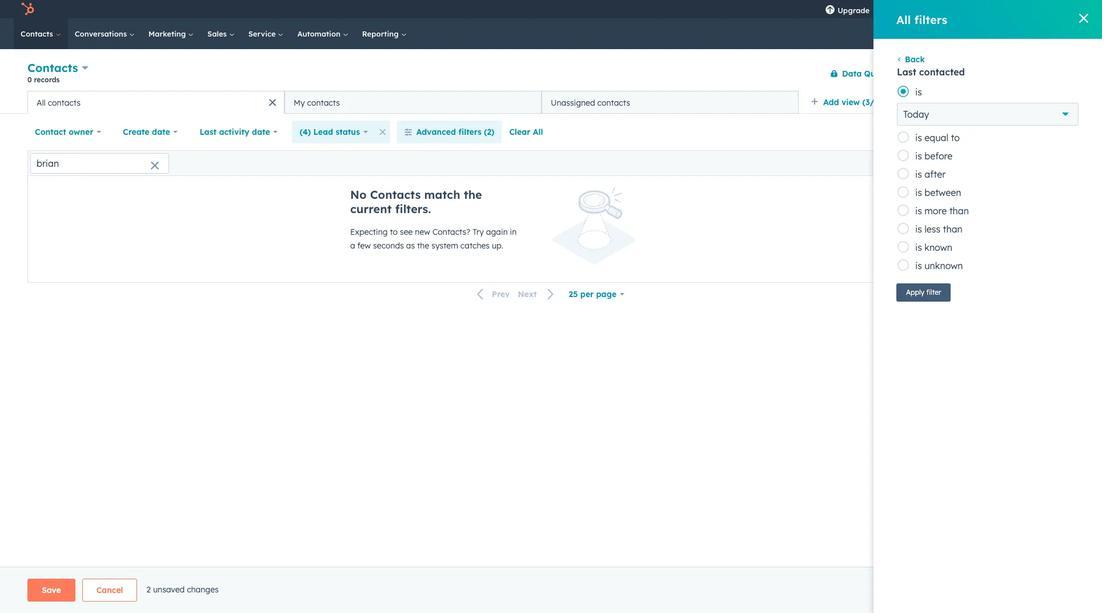 Task type: vqa. For each thing, say whether or not it's contained in the screenshot.
is unknown
yes



Task type: describe. For each thing, give the bounding box(es) containing it.
contacts button
[[27, 59, 89, 76]]

create
[[123, 127, 149, 137]]

is for is
[[915, 86, 922, 98]]

notifications button
[[969, 0, 989, 18]]

close image
[[1079, 14, 1089, 23]]

data quality button
[[823, 62, 894, 85]]

add
[[823, 97, 839, 107]]

notifications image
[[974, 5, 984, 15]]

again
[[486, 227, 508, 237]]

few
[[357, 241, 371, 251]]

up.
[[492, 241, 503, 251]]

tara schultz image
[[996, 4, 1006, 14]]

system
[[432, 241, 458, 251]]

quality
[[864, 68, 894, 79]]

a
[[350, 241, 355, 251]]

add view (3/5)
[[823, 97, 882, 107]]

filter
[[927, 288, 941, 297]]

all for all views
[[904, 97, 914, 107]]

help image
[[930, 5, 941, 15]]

hubspot link
[[14, 2, 43, 16]]

service link
[[242, 18, 291, 49]]

actions
[[911, 69, 935, 77]]

advanced
[[416, 127, 456, 137]]

the inside no contacts match the current filters.
[[464, 187, 482, 202]]

more
[[925, 205, 947, 217]]

less
[[925, 223, 941, 235]]

apoptosis studios
[[1008, 5, 1071, 14]]

is more than
[[915, 205, 969, 217]]

(2)
[[484, 127, 495, 137]]

last for last contacted
[[897, 66, 917, 78]]

to inside expecting to see new contacts? try again in a few seconds as the system catches up.
[[390, 227, 398, 237]]

expecting to see new contacts? try again in a few seconds as the system catches up.
[[350, 227, 517, 251]]

filters for advanced
[[458, 127, 482, 137]]

unassigned contacts button
[[542, 91, 799, 114]]

contacts banner
[[27, 59, 1075, 91]]

apoptosis studios button
[[989, 0, 1089, 18]]

new
[[415, 227, 430, 237]]

contact
[[35, 127, 66, 137]]

marketing link
[[142, 18, 201, 49]]

is for is after
[[915, 169, 922, 180]]

marketing
[[148, 29, 188, 38]]

2
[[146, 584, 151, 595]]

lead
[[313, 127, 333, 137]]

conversations link
[[68, 18, 142, 49]]

than for is less than
[[943, 223, 963, 235]]

equal
[[925, 132, 949, 143]]

add view (3/5) button
[[803, 91, 897, 114]]

unassigned contacts
[[551, 97, 630, 108]]

is for is less than
[[915, 223, 922, 235]]

apply filter button
[[897, 283, 951, 302]]

status
[[336, 127, 360, 137]]

is less than
[[915, 223, 963, 235]]

all views
[[904, 97, 939, 107]]

expecting
[[350, 227, 388, 237]]

create date
[[123, 127, 170, 137]]

hubspot image
[[21, 2, 34, 16]]

create date button
[[115, 121, 185, 143]]

unassigned
[[551, 97, 595, 108]]

marketplaces image
[[909, 5, 919, 15]]

apply filter
[[906, 288, 941, 297]]

reporting
[[362, 29, 401, 38]]

upgrade image
[[825, 5, 835, 15]]

pagination navigation
[[470, 287, 561, 302]]

between
[[925, 187, 961, 198]]

is for is unknown
[[915, 260, 922, 271]]

conversations
[[75, 29, 129, 38]]

last contacted
[[897, 66, 965, 78]]

page section element
[[0, 579, 1102, 602]]

contacts?
[[432, 227, 470, 237]]

advanced filters (2)
[[416, 127, 495, 137]]

per
[[580, 289, 594, 299]]

search image
[[1076, 29, 1086, 39]]

apoptosis
[[1008, 5, 1043, 14]]

contacts for unassigned contacts
[[597, 97, 630, 108]]

0 vertical spatial contacts
[[21, 29, 55, 38]]

activity
[[219, 127, 249, 137]]

no
[[350, 187, 367, 202]]

25 per page button
[[561, 283, 632, 306]]

calling icon image
[[884, 6, 894, 16]]

after
[[925, 169, 946, 180]]

reporting link
[[355, 18, 413, 49]]

views
[[917, 97, 939, 107]]

(3/5)
[[862, 97, 882, 107]]

my contacts
[[294, 97, 340, 108]]

my contacts button
[[285, 91, 542, 114]]

records
[[34, 75, 60, 84]]

than for is more than
[[950, 205, 969, 217]]



Task type: locate. For each thing, give the bounding box(es) containing it.
all up today
[[904, 97, 914, 107]]

data quality
[[842, 68, 894, 79]]

1 horizontal spatial last
[[897, 66, 917, 78]]

all for all filters
[[897, 12, 911, 27]]

known
[[925, 242, 953, 253]]

clear
[[509, 127, 531, 137]]

is left the more at right
[[915, 205, 922, 217]]

is for is before
[[915, 150, 922, 162]]

all down 0 records
[[37, 97, 46, 108]]

last activity date
[[200, 127, 270, 137]]

contacts right 'my'
[[307, 97, 340, 108]]

all inside button
[[533, 127, 543, 137]]

is for is between
[[915, 187, 922, 198]]

0 horizontal spatial the
[[417, 241, 429, 251]]

contacts
[[48, 97, 81, 108], [307, 97, 340, 108], [597, 97, 630, 108]]

is before
[[915, 150, 953, 162]]

see
[[400, 227, 413, 237]]

2 horizontal spatial contacts
[[597, 97, 630, 108]]

last down back button
[[897, 66, 917, 78]]

all contacts
[[37, 97, 81, 108]]

1 vertical spatial than
[[943, 223, 963, 235]]

contacts inside popup button
[[27, 61, 78, 75]]

(4)
[[300, 127, 311, 137]]

to right equal
[[951, 132, 960, 143]]

0 horizontal spatial save
[[42, 585, 61, 595]]

contacts up records
[[27, 61, 78, 75]]

0 horizontal spatial view
[[842, 97, 860, 107]]

1 vertical spatial to
[[390, 227, 398, 237]]

contacts down records
[[48, 97, 81, 108]]

the right match at the left of page
[[464, 187, 482, 202]]

settings image
[[952, 5, 962, 15]]

to left see
[[390, 227, 398, 237]]

1 horizontal spatial to
[[951, 132, 960, 143]]

save view button
[[1013, 123, 1075, 141]]

view inside button
[[1051, 127, 1065, 136]]

1 vertical spatial filters
[[458, 127, 482, 137]]

cancel button
[[82, 579, 137, 602]]

0 vertical spatial the
[[464, 187, 482, 202]]

save view
[[1033, 127, 1065, 136]]

all right 'clear'
[[533, 127, 543, 137]]

is left before
[[915, 150, 922, 162]]

1 vertical spatial contacts
[[27, 61, 78, 75]]

contacts inside unassigned contacts button
[[597, 97, 630, 108]]

is unknown
[[915, 260, 963, 271]]

1 horizontal spatial contacts
[[307, 97, 340, 108]]

3 contacts from the left
[[597, 97, 630, 108]]

in
[[510, 227, 517, 237]]

contacts inside my contacts button
[[307, 97, 340, 108]]

2 unsaved changes
[[144, 584, 219, 595]]

no contacts match the current filters.
[[350, 187, 482, 216]]

0 vertical spatial to
[[951, 132, 960, 143]]

is between
[[915, 187, 961, 198]]

2 contacts from the left
[[307, 97, 340, 108]]

data
[[842, 68, 862, 79]]

view for add
[[842, 97, 860, 107]]

today
[[903, 109, 929, 120]]

help button
[[926, 0, 945, 18]]

25 per page
[[569, 289, 617, 299]]

is left the after
[[915, 169, 922, 180]]

next
[[518, 289, 537, 300]]

upgrade
[[838, 6, 870, 15]]

is down is after
[[915, 187, 922, 198]]

save button
[[27, 579, 75, 602]]

save for save
[[42, 585, 61, 595]]

0 records
[[27, 75, 60, 84]]

1 date from the left
[[152, 127, 170, 137]]

is left equal
[[915, 132, 922, 143]]

is down actions
[[915, 86, 922, 98]]

the right as
[[417, 241, 429, 251]]

current
[[350, 202, 392, 216]]

3 is from the top
[[915, 150, 922, 162]]

catches
[[460, 241, 490, 251]]

2 vertical spatial contacts
[[370, 187, 421, 202]]

0 vertical spatial filters
[[915, 12, 948, 27]]

is left "known"
[[915, 242, 922, 253]]

contacts right unassigned
[[597, 97, 630, 108]]

(4) lead status button
[[292, 121, 375, 143]]

last for last activity date
[[200, 127, 217, 137]]

save for save view
[[1033, 127, 1049, 136]]

1 vertical spatial save
[[42, 585, 61, 595]]

changes
[[187, 584, 219, 595]]

my
[[294, 97, 305, 108]]

the
[[464, 187, 482, 202], [417, 241, 429, 251]]

all inside button
[[37, 97, 46, 108]]

is equal to
[[915, 132, 960, 143]]

contacts inside no contacts match the current filters.
[[370, 187, 421, 202]]

is for is more than
[[915, 205, 922, 217]]

before
[[925, 150, 953, 162]]

save inside button
[[1033, 127, 1049, 136]]

page
[[596, 289, 617, 299]]

6 is from the top
[[915, 205, 922, 217]]

is for is known
[[915, 242, 922, 253]]

contacts for all contacts
[[48, 97, 81, 108]]

back button
[[897, 54, 925, 65]]

filters.
[[395, 202, 431, 216]]

settings link
[[945, 0, 969, 18]]

today button
[[897, 103, 1079, 126]]

1 vertical spatial view
[[1051, 127, 1065, 136]]

contacts for my contacts
[[307, 97, 340, 108]]

last left activity
[[200, 127, 217, 137]]

is
[[915, 86, 922, 98], [915, 132, 922, 143], [915, 150, 922, 162], [915, 169, 922, 180], [915, 187, 922, 198], [915, 205, 922, 217], [915, 223, 922, 235], [915, 242, 922, 253], [915, 260, 922, 271]]

is after
[[915, 169, 946, 180]]

last inside last activity date popup button
[[200, 127, 217, 137]]

1 is from the top
[[915, 86, 922, 98]]

0 vertical spatial last
[[897, 66, 917, 78]]

0 horizontal spatial to
[[390, 227, 398, 237]]

cancel
[[96, 585, 123, 595]]

date right activity
[[252, 127, 270, 137]]

apply
[[906, 288, 925, 297]]

1 horizontal spatial view
[[1051, 127, 1065, 136]]

than right less
[[943, 223, 963, 235]]

contacts link
[[14, 18, 68, 49]]

1 vertical spatial the
[[417, 241, 429, 251]]

than
[[950, 205, 969, 217], [943, 223, 963, 235]]

contact owner button
[[27, 121, 109, 143]]

clear all
[[509, 127, 543, 137]]

clear input image
[[150, 161, 159, 171]]

1 horizontal spatial save
[[1033, 127, 1049, 136]]

0 horizontal spatial last
[[200, 127, 217, 137]]

1 horizontal spatial the
[[464, 187, 482, 202]]

view
[[842, 97, 860, 107], [1051, 127, 1065, 136]]

view inside popup button
[[842, 97, 860, 107]]

date right create on the top left
[[152, 127, 170, 137]]

search button
[[1070, 24, 1092, 43]]

0
[[27, 75, 32, 84]]

all right calling icon
[[897, 12, 911, 27]]

all for all contacts
[[37, 97, 46, 108]]

studios
[[1045, 5, 1071, 14]]

try
[[473, 227, 484, 237]]

1 contacts from the left
[[48, 97, 81, 108]]

contacts inside all contacts button
[[48, 97, 81, 108]]

0 vertical spatial save
[[1033, 127, 1049, 136]]

7 is from the top
[[915, 223, 922, 235]]

1 horizontal spatial date
[[252, 127, 270, 137]]

all views link
[[897, 91, 946, 114]]

automation
[[297, 29, 343, 38]]

as
[[406, 241, 415, 251]]

contacts down hubspot link
[[21, 29, 55, 38]]

is for is equal to
[[915, 132, 922, 143]]

is left less
[[915, 223, 922, 235]]

2 is from the top
[[915, 132, 922, 143]]

0 horizontal spatial filters
[[458, 127, 482, 137]]

save inside "button"
[[42, 585, 61, 595]]

0 horizontal spatial contacts
[[48, 97, 81, 108]]

Search HubSpot search field
[[942, 24, 1082, 43]]

contacts right no
[[370, 187, 421, 202]]

is down is known
[[915, 260, 922, 271]]

the inside expecting to see new contacts? try again in a few seconds as the system catches up.
[[417, 241, 429, 251]]

5 is from the top
[[915, 187, 922, 198]]

Search name, phone, email addresses, or company search field
[[30, 153, 169, 173]]

menu containing apoptosis studios
[[818, 0, 1089, 22]]

advanced filters (2) button
[[397, 121, 502, 143]]

9 is from the top
[[915, 260, 922, 271]]

(4) lead status
[[300, 127, 360, 137]]

to
[[951, 132, 960, 143], [390, 227, 398, 237]]

contacted
[[919, 66, 965, 78]]

8 is from the top
[[915, 242, 922, 253]]

25
[[569, 289, 578, 299]]

4 is from the top
[[915, 169, 922, 180]]

all filters
[[897, 12, 948, 27]]

2 date from the left
[[252, 127, 270, 137]]

view for save
[[1051, 127, 1065, 136]]

actions button
[[901, 64, 951, 83]]

calling icon button
[[880, 1, 899, 18]]

seconds
[[373, 241, 404, 251]]

1 vertical spatial last
[[200, 127, 217, 137]]

1 horizontal spatial filters
[[915, 12, 948, 27]]

than right the more at right
[[950, 205, 969, 217]]

next button
[[514, 287, 561, 302]]

contacts
[[21, 29, 55, 38], [27, 61, 78, 75], [370, 187, 421, 202]]

service
[[248, 29, 278, 38]]

0 vertical spatial view
[[842, 97, 860, 107]]

0 vertical spatial than
[[950, 205, 969, 217]]

filters inside button
[[458, 127, 482, 137]]

contact owner
[[35, 127, 93, 137]]

filters for all
[[915, 12, 948, 27]]

all
[[897, 12, 911, 27], [904, 97, 914, 107], [37, 97, 46, 108], [533, 127, 543, 137]]

unsaved
[[153, 584, 185, 595]]

0 horizontal spatial date
[[152, 127, 170, 137]]

menu
[[818, 0, 1089, 22]]



